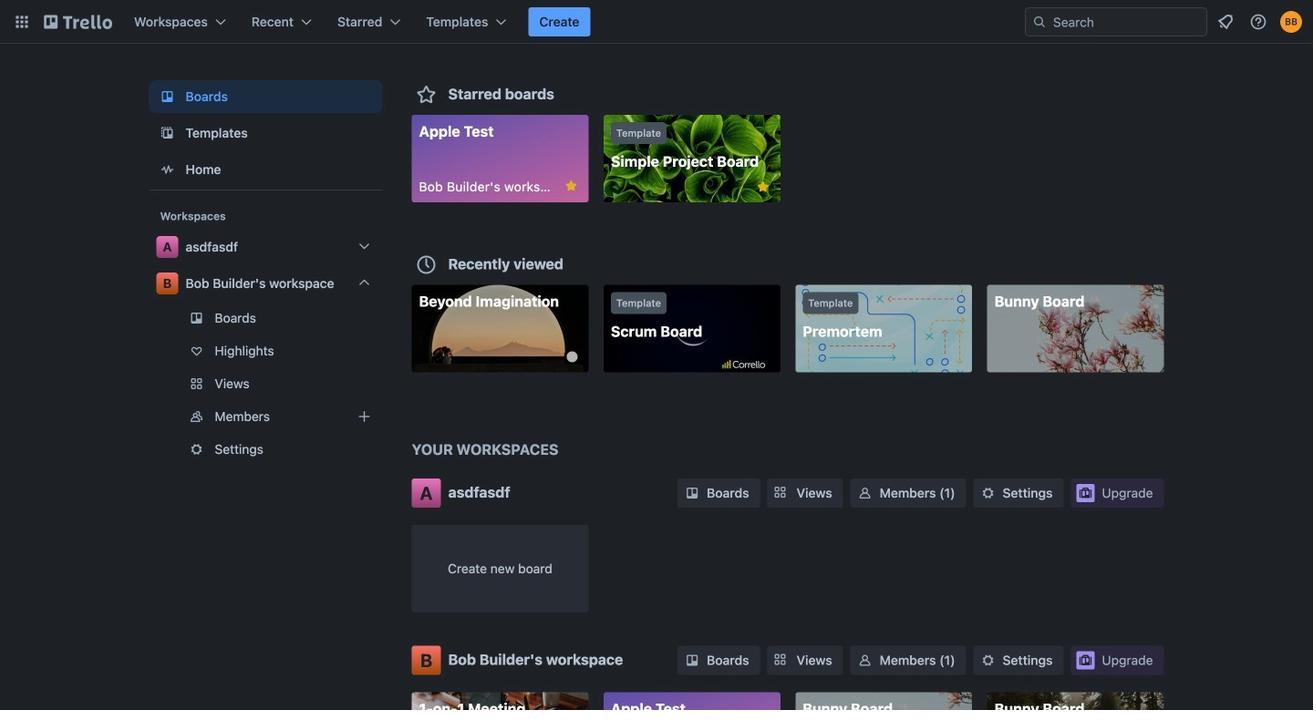 Task type: locate. For each thing, give the bounding box(es) containing it.
board image
[[156, 86, 178, 108]]

click to unstar this board. it will be removed from your starred list. image
[[563, 178, 580, 194], [755, 179, 772, 195]]

sm image
[[856, 484, 875, 503], [856, 652, 875, 670], [979, 652, 998, 670]]

there is new activity on this board. image
[[567, 352, 578, 363]]

back to home image
[[44, 7, 112, 36]]

open information menu image
[[1250, 13, 1268, 31]]

Search field
[[1047, 9, 1207, 35]]

template board image
[[156, 122, 178, 144]]

bob builder (bobbuilder40) image
[[1281, 11, 1303, 33]]

add image
[[354, 406, 375, 428]]

1 horizontal spatial click to unstar this board. it will be removed from your starred list. image
[[755, 179, 772, 195]]

sm image
[[683, 484, 702, 503], [979, 484, 998, 503], [683, 652, 702, 670]]



Task type: describe. For each thing, give the bounding box(es) containing it.
search image
[[1033, 15, 1047, 29]]

0 horizontal spatial click to unstar this board. it will be removed from your starred list. image
[[563, 178, 580, 194]]

home image
[[156, 159, 178, 181]]

primary element
[[0, 0, 1314, 44]]

0 notifications image
[[1215, 11, 1237, 33]]



Task type: vqa. For each thing, say whether or not it's contained in the screenshot.
0 Notifications 'image' at the right of page
yes



